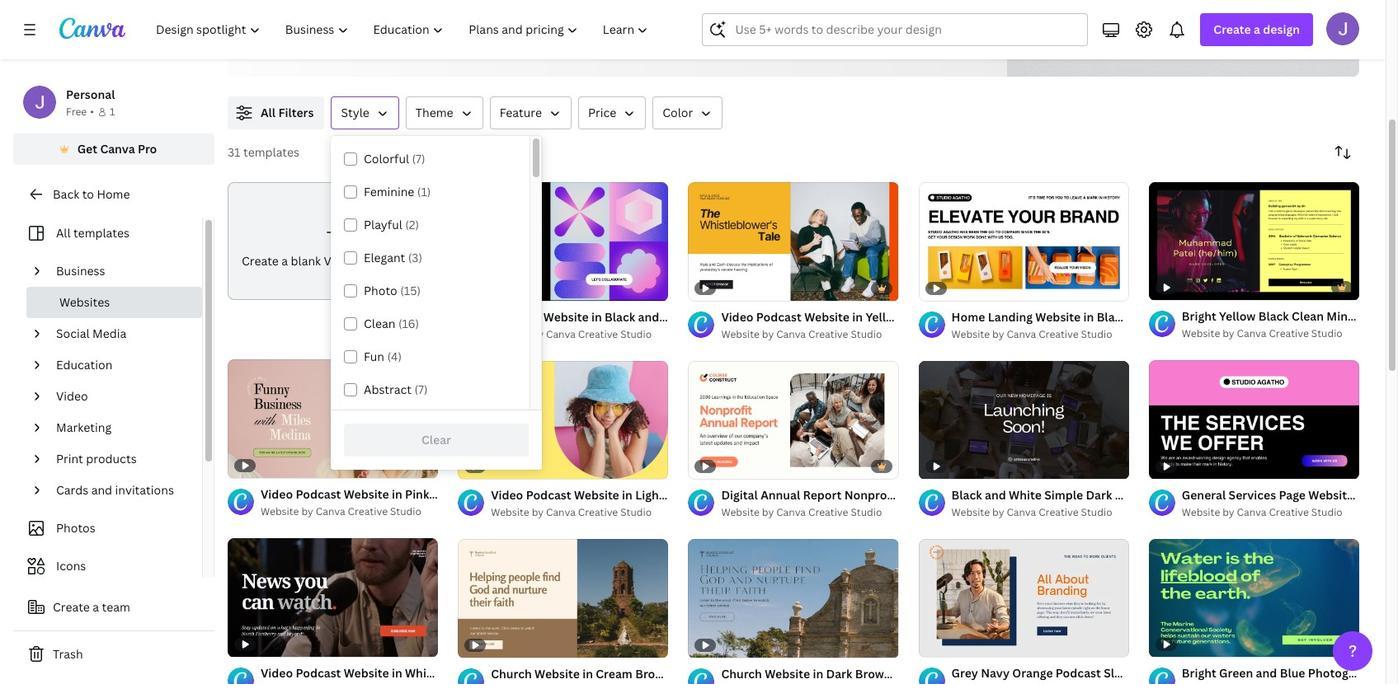 Task type: describe. For each thing, give the bounding box(es) containing it.
Sort by button
[[1327, 136, 1360, 169]]

church website in dark brown blue photocentric elegant style
[[721, 666, 1072, 682]]

get canva pro
[[77, 141, 157, 157]]

digital annual report nonprofit education link
[[721, 487, 959, 505]]

video link
[[50, 381, 192, 413]]

get canva pro button
[[13, 134, 215, 165]]

website inside the "church website in dark brown blue photocentric elegant style" link
[[765, 666, 810, 682]]

print products link
[[50, 444, 192, 475]]

clear button
[[344, 424, 529, 457]]

print products
[[56, 451, 137, 467]]

clear
[[422, 432, 451, 448]]

black and white simple dark marketing site launch website website by canva creative studio
[[952, 487, 1288, 520]]

color button
[[653, 97, 723, 130]]

blank
[[291, 253, 321, 269]]

and for black
[[985, 487, 1006, 503]]

create a blank video podcast website element
[[228, 182, 451, 301]]

filters
[[278, 105, 314, 120]]

fun (4)
[[364, 349, 402, 365]]

education link
[[50, 350, 192, 381]]

0 vertical spatial marketing
[[56, 420, 111, 436]]

all templates
[[56, 225, 129, 241]]

create for create a blank video podcast website
[[242, 253, 279, 269]]

create a design
[[1214, 21, 1300, 37]]

design
[[1263, 21, 1300, 37]]

grey navy orange podcast sleek corporate video podcast website image
[[919, 539, 1129, 657]]

podcast
[[359, 253, 404, 269]]

social
[[56, 326, 90, 342]]

price button
[[578, 97, 646, 130]]

feminine (1)
[[364, 184, 431, 200]]

blue
[[894, 666, 920, 682]]

(4)
[[387, 349, 402, 365]]

0 vertical spatial elegant
[[364, 250, 405, 266]]

digital
[[721, 488, 758, 503]]

0 vertical spatial video
[[324, 253, 356, 269]]

style button
[[331, 97, 399, 130]]

cream
[[596, 666, 633, 682]]

Search search field
[[735, 14, 1078, 45]]

playful
[[364, 217, 402, 233]]

products
[[86, 451, 137, 467]]

fun
[[364, 349, 384, 365]]

trash
[[53, 647, 83, 662]]

back to home
[[53, 186, 130, 202]]

church website in cream brown simple blocks style link
[[491, 665, 784, 684]]

(3)
[[408, 250, 422, 266]]

all filters
[[261, 105, 314, 120]]

in for dark
[[813, 666, 824, 682]]

back
[[53, 186, 79, 202]]

website inside church website in cream brown simple blocks style link
[[535, 666, 580, 682]]

abstract (7)
[[364, 382, 428, 398]]

websites
[[59, 295, 110, 310]]

(7) for abstract (7)
[[415, 382, 428, 398]]

education inside digital annual report nonprofit education website by canva creative studio
[[902, 488, 959, 503]]

of
[[937, 637, 946, 650]]

theme
[[416, 105, 453, 120]]

icons
[[56, 559, 86, 574]]

feature
[[500, 105, 542, 120]]

nonprofit
[[845, 488, 899, 503]]

create a blank video podcast website link
[[228, 182, 451, 301]]

marketing inside black and white simple dark marketing site launch website website by canva creative studio
[[1115, 487, 1172, 503]]

feminine
[[364, 184, 414, 200]]

personal
[[66, 87, 115, 102]]

7
[[949, 637, 953, 650]]

create a team button
[[13, 592, 215, 625]]

by inside black and white simple dark marketing site launch website website by canva creative studio
[[993, 506, 1004, 520]]

clean (16)
[[364, 316, 419, 332]]

(1)
[[417, 184, 431, 200]]

blocks
[[716, 666, 753, 682]]

(2)
[[405, 217, 419, 233]]

31 templates
[[228, 144, 300, 160]]

annual
[[761, 488, 800, 503]]

feature button
[[490, 97, 572, 130]]

1 of 7 link
[[919, 539, 1129, 657]]

social media link
[[50, 318, 192, 350]]

templates for 31 templates
[[243, 144, 300, 160]]

theme button
[[406, 97, 483, 130]]

print
[[56, 451, 83, 467]]

cards and invitations link
[[50, 475, 192, 507]]

free •
[[66, 105, 94, 119]]

studio inside digital annual report nonprofit education website by canva creative studio
[[851, 506, 882, 520]]

(16)
[[398, 316, 419, 332]]

pro
[[138, 141, 157, 157]]

2 horizontal spatial style
[[1044, 666, 1072, 682]]

(7) for colorful (7)
[[412, 151, 425, 167]]

website inside create a blank video podcast website element
[[406, 253, 451, 269]]

jacob simon image
[[1327, 12, 1360, 45]]

photo
[[364, 283, 397, 299]]

home
[[97, 186, 130, 202]]

0 horizontal spatial video
[[56, 389, 88, 404]]

31
[[228, 144, 241, 160]]

create for create a team
[[53, 600, 90, 615]]

0 horizontal spatial education
[[56, 357, 112, 373]]

photos
[[56, 521, 95, 536]]

media
[[92, 326, 126, 342]]



Task type: vqa. For each thing, say whether or not it's contained in the screenshot.


Task type: locate. For each thing, give the bounding box(es) containing it.
1 vertical spatial marketing
[[1115, 487, 1172, 503]]

team
[[102, 600, 130, 615]]

1 horizontal spatial templates
[[243, 144, 300, 160]]

templates down back to home
[[73, 225, 129, 241]]

0 horizontal spatial church
[[491, 666, 532, 682]]

video down education link
[[56, 389, 88, 404]]

1 vertical spatial create
[[242, 253, 279, 269]]

a for blank
[[282, 253, 288, 269]]

playful (2)
[[364, 217, 419, 233]]

1 vertical spatial elegant
[[999, 666, 1041, 682]]

style inside button
[[341, 105, 369, 120]]

all left filters
[[261, 105, 276, 120]]

canva inside black and white simple dark marketing site launch website website by canva creative studio
[[1007, 506, 1036, 520]]

website by canva creative studio link
[[1182, 326, 1360, 343], [491, 326, 669, 343], [721, 326, 899, 343], [952, 326, 1129, 343], [261, 504, 438, 521], [952, 505, 1129, 521], [1182, 505, 1360, 521], [491, 505, 669, 521], [721, 505, 899, 521]]

1 vertical spatial (7)
[[415, 382, 428, 398]]

create a blank video podcast website
[[242, 253, 451, 269]]

0 horizontal spatial a
[[93, 600, 99, 615]]

dark right "white"
[[1086, 487, 1112, 503]]

top level navigation element
[[145, 13, 663, 46]]

a inside button
[[93, 600, 99, 615]]

by inside digital annual report nonprofit education website by canva creative studio
[[762, 506, 774, 520]]

education down social media
[[56, 357, 112, 373]]

and for cards
[[91, 483, 112, 498]]

studio inside black and white simple dark marketing site launch website website by canva creative studio
[[1081, 506, 1113, 520]]

1 left of
[[930, 637, 935, 650]]

1 vertical spatial 1
[[930, 637, 935, 650]]

get
[[77, 141, 97, 157]]

digital annual report nonprofit education website by canva creative studio
[[721, 488, 959, 520]]

1 horizontal spatial marketing
[[1115, 487, 1172, 503]]

photocentric
[[922, 666, 996, 682]]

dark left blue
[[826, 666, 853, 682]]

site
[[1174, 487, 1196, 503]]

1 for 1
[[110, 105, 115, 119]]

by
[[1223, 327, 1235, 341], [532, 327, 544, 341], [762, 327, 774, 341], [993, 327, 1004, 341], [302, 505, 313, 519], [993, 506, 1004, 520], [1223, 506, 1235, 520], [532, 506, 544, 520], [762, 506, 774, 520]]

1 horizontal spatial brown
[[855, 666, 892, 682]]

canva
[[100, 141, 135, 157], [1237, 327, 1267, 341], [546, 327, 576, 341], [776, 327, 806, 341], [1007, 327, 1036, 341], [316, 505, 345, 519], [1007, 506, 1036, 520], [1237, 506, 1267, 520], [546, 506, 576, 520], [776, 506, 806, 520]]

2 church from the left
[[721, 666, 762, 682]]

to
[[82, 186, 94, 202]]

1 of 7
[[930, 637, 953, 650]]

back to home link
[[13, 178, 215, 211]]

0 horizontal spatial templates
[[73, 225, 129, 241]]

business
[[56, 263, 105, 279]]

1 for 1 of 7
[[930, 637, 935, 650]]

2 vertical spatial a
[[93, 600, 99, 615]]

0 horizontal spatial simple
[[674, 666, 713, 682]]

0 vertical spatial 1
[[110, 105, 115, 119]]

templates for all templates
[[73, 225, 129, 241]]

a inside dropdown button
[[1254, 21, 1261, 37]]

0 horizontal spatial all
[[56, 225, 71, 241]]

church
[[491, 666, 532, 682], [721, 666, 762, 682]]

1 vertical spatial education
[[902, 488, 959, 503]]

marketing
[[56, 420, 111, 436], [1115, 487, 1172, 503]]

video right blank
[[324, 253, 356, 269]]

(7)
[[412, 151, 425, 167], [415, 382, 428, 398]]

2 horizontal spatial a
[[1254, 21, 1261, 37]]

create down icons
[[53, 600, 90, 615]]

1 horizontal spatial and
[[985, 487, 1006, 503]]

1 horizontal spatial simple
[[1045, 487, 1083, 503]]

dark inside black and white simple dark marketing site launch website website by canva creative studio
[[1086, 487, 1112, 503]]

elegant (3)
[[364, 250, 422, 266]]

all templates link
[[23, 218, 192, 249]]

canva inside digital annual report nonprofit education website by canva creative studio
[[776, 506, 806, 520]]

a left the design
[[1254, 21, 1261, 37]]

trash link
[[13, 639, 215, 672]]

icons link
[[23, 551, 192, 582]]

1 right the •
[[110, 105, 115, 119]]

price
[[588, 105, 617, 120]]

0 horizontal spatial elegant
[[364, 250, 405, 266]]

a for design
[[1254, 21, 1261, 37]]

0 horizontal spatial brown
[[635, 666, 672, 682]]

1 horizontal spatial 1
[[930, 637, 935, 650]]

all for all filters
[[261, 105, 276, 120]]

2 brown from the left
[[855, 666, 892, 682]]

invitations
[[115, 483, 174, 498]]

a for team
[[93, 600, 99, 615]]

clean
[[364, 316, 396, 332]]

report
[[803, 488, 842, 503]]

1 horizontal spatial education
[[902, 488, 959, 503]]

1 horizontal spatial all
[[261, 105, 276, 120]]

0 horizontal spatial dark
[[826, 666, 853, 682]]

education right the nonprofit
[[902, 488, 959, 503]]

creative inside digital annual report nonprofit education website by canva creative studio
[[808, 506, 848, 520]]

0 vertical spatial dark
[[1086, 487, 1112, 503]]

1 horizontal spatial in
[[813, 666, 824, 682]]

1 vertical spatial video
[[56, 389, 88, 404]]

1 vertical spatial dark
[[826, 666, 853, 682]]

1 horizontal spatial church
[[721, 666, 762, 682]]

marketing up print products
[[56, 420, 111, 436]]

1 inside 1 of 7 link
[[930, 637, 935, 650]]

marketing left site
[[1115, 487, 1172, 503]]

1 horizontal spatial a
[[282, 253, 288, 269]]

•
[[90, 105, 94, 119]]

1
[[110, 105, 115, 119], [930, 637, 935, 650]]

2 vertical spatial create
[[53, 600, 90, 615]]

color
[[663, 105, 693, 120]]

canva inside button
[[100, 141, 135, 157]]

social media
[[56, 326, 126, 342]]

a left blank
[[282, 253, 288, 269]]

0 horizontal spatial create
[[53, 600, 90, 615]]

1 vertical spatial templates
[[73, 225, 129, 241]]

1 horizontal spatial video
[[324, 253, 356, 269]]

black and white simple dark marketing site launch website link
[[952, 487, 1288, 505]]

0 horizontal spatial in
[[583, 666, 593, 682]]

business link
[[50, 256, 192, 287]]

0 vertical spatial all
[[261, 105, 276, 120]]

all down back
[[56, 225, 71, 241]]

1 vertical spatial a
[[282, 253, 288, 269]]

0 vertical spatial (7)
[[412, 151, 425, 167]]

a left the team
[[93, 600, 99, 615]]

0 vertical spatial create
[[1214, 21, 1251, 37]]

brown for cream
[[635, 666, 672, 682]]

photos link
[[23, 513, 192, 545]]

0 vertical spatial templates
[[243, 144, 300, 160]]

video
[[324, 253, 356, 269], [56, 389, 88, 404]]

1 horizontal spatial style
[[756, 666, 784, 682]]

1 horizontal spatial create
[[242, 253, 279, 269]]

2 in from the left
[[813, 666, 824, 682]]

website inside digital annual report nonprofit education website by canva creative studio
[[721, 506, 760, 520]]

(7) right 'abstract'
[[415, 382, 428, 398]]

all filters button
[[228, 97, 325, 130]]

simple inside black and white simple dark marketing site launch website website by canva creative studio
[[1045, 487, 1083, 503]]

creative
[[1269, 327, 1309, 341], [578, 327, 618, 341], [808, 327, 848, 341], [1039, 327, 1079, 341], [348, 505, 388, 519], [1039, 506, 1079, 520], [1269, 506, 1309, 520], [578, 506, 618, 520], [808, 506, 848, 520]]

church for church website in cream brown simple blocks style
[[491, 666, 532, 682]]

simple right "white"
[[1045, 487, 1083, 503]]

studio
[[1312, 327, 1343, 341], [621, 327, 652, 341], [851, 327, 882, 341], [1081, 327, 1113, 341], [390, 505, 422, 519], [1081, 506, 1113, 520], [1312, 506, 1343, 520], [621, 506, 652, 520], [851, 506, 882, 520]]

website
[[406, 253, 451, 269], [1182, 327, 1220, 341], [491, 327, 529, 341], [721, 327, 760, 341], [952, 327, 990, 341], [1243, 487, 1288, 503], [261, 505, 299, 519], [952, 506, 990, 520], [1182, 506, 1220, 520], [491, 506, 529, 520], [721, 506, 760, 520], [535, 666, 580, 682], [765, 666, 810, 682]]

creative inside black and white simple dark marketing site launch website website by canva creative studio
[[1039, 506, 1079, 520]]

brown
[[635, 666, 672, 682], [855, 666, 892, 682]]

abstract
[[364, 382, 412, 398]]

church website in cream brown simple blocks style
[[491, 666, 784, 682]]

create a design button
[[1201, 13, 1313, 46]]

0 horizontal spatial style
[[341, 105, 369, 120]]

(7) right colorful
[[412, 151, 425, 167]]

all inside button
[[261, 105, 276, 120]]

0 vertical spatial simple
[[1045, 487, 1083, 503]]

and inside black and white simple dark marketing site launch website website by canva creative studio
[[985, 487, 1006, 503]]

0 horizontal spatial and
[[91, 483, 112, 498]]

all for all templates
[[56, 225, 71, 241]]

elegant left (3)
[[364, 250, 405, 266]]

0 horizontal spatial 1
[[110, 105, 115, 119]]

create left blank
[[242, 253, 279, 269]]

cards and invitations
[[56, 483, 174, 498]]

1 church from the left
[[491, 666, 532, 682]]

colorful
[[364, 151, 409, 167]]

colorful (7)
[[364, 151, 425, 167]]

cards
[[56, 483, 88, 498]]

1 in from the left
[[583, 666, 593, 682]]

templates
[[243, 144, 300, 160], [73, 225, 129, 241]]

and right cards
[[91, 483, 112, 498]]

dark
[[1086, 487, 1112, 503], [826, 666, 853, 682]]

simple left blocks
[[674, 666, 713, 682]]

launch
[[1199, 487, 1240, 503]]

photo (15)
[[364, 283, 421, 299]]

templates right 31
[[243, 144, 300, 160]]

create inside dropdown button
[[1214, 21, 1251, 37]]

1 vertical spatial all
[[56, 225, 71, 241]]

None search field
[[702, 13, 1088, 46]]

brown for dark
[[855, 666, 892, 682]]

1 horizontal spatial dark
[[1086, 487, 1112, 503]]

create left the design
[[1214, 21, 1251, 37]]

education
[[56, 357, 112, 373], [902, 488, 959, 503]]

brown left blue
[[855, 666, 892, 682]]

style
[[341, 105, 369, 120], [756, 666, 784, 682], [1044, 666, 1072, 682]]

church for church website in dark brown blue photocentric elegant style
[[721, 666, 762, 682]]

video podcast website templates image
[[1008, 0, 1360, 77], [1008, 0, 1360, 77]]

elegant right photocentric in the bottom right of the page
[[999, 666, 1041, 682]]

1 brown from the left
[[635, 666, 672, 682]]

0 vertical spatial education
[[56, 357, 112, 373]]

black
[[952, 487, 982, 503]]

(15)
[[400, 283, 421, 299]]

brown right cream
[[635, 666, 672, 682]]

create inside button
[[53, 600, 90, 615]]

a
[[1254, 21, 1261, 37], [282, 253, 288, 269], [93, 600, 99, 615]]

0 horizontal spatial marketing
[[56, 420, 111, 436]]

0 vertical spatial a
[[1254, 21, 1261, 37]]

create a team
[[53, 600, 130, 615]]

white
[[1009, 487, 1042, 503]]

in for cream
[[583, 666, 593, 682]]

marketing link
[[50, 413, 192, 444]]

create for create a design
[[1214, 21, 1251, 37]]

1 vertical spatial simple
[[674, 666, 713, 682]]

1 horizontal spatial elegant
[[999, 666, 1041, 682]]

2 horizontal spatial create
[[1214, 21, 1251, 37]]

and right the black
[[985, 487, 1006, 503]]



